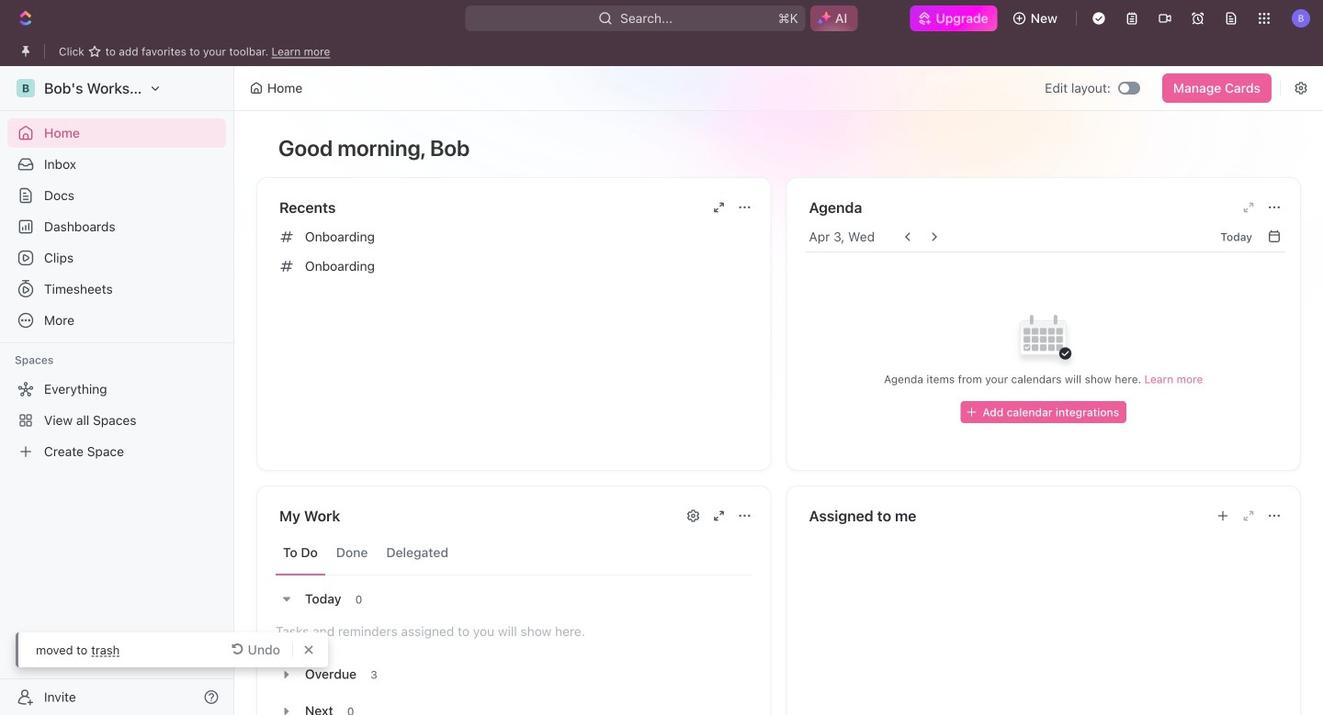 Task type: vqa. For each thing, say whether or not it's contained in the screenshot.
teams
no



Task type: describe. For each thing, give the bounding box(es) containing it.
bob's workspace, , element
[[17, 79, 35, 97]]



Task type: locate. For each thing, give the bounding box(es) containing it.
tree
[[7, 375, 226, 467]]

tree inside the sidebar navigation
[[7, 375, 226, 467]]

tab list
[[276, 531, 752, 576]]

sidebar navigation
[[0, 66, 238, 716]]



